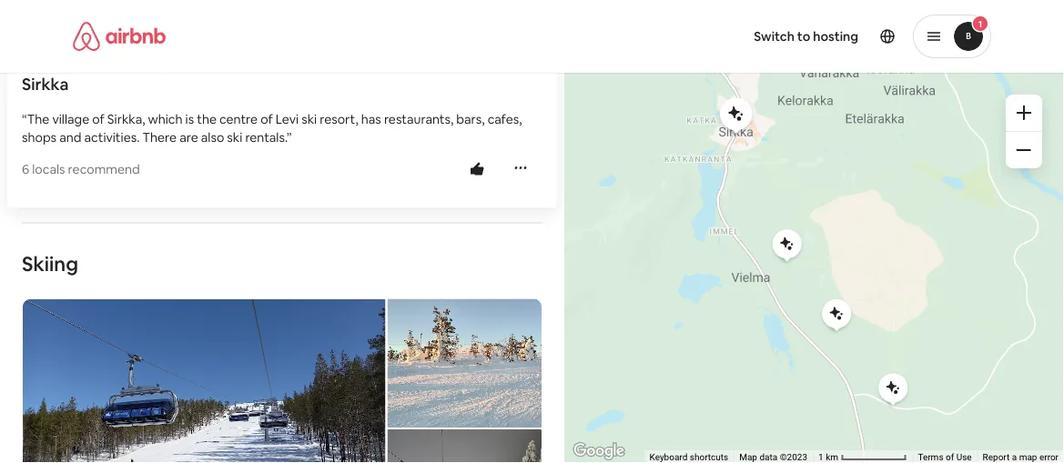 Task type: describe. For each thing, give the bounding box(es) containing it.
0 horizontal spatial of
[[92, 111, 105, 127]]

keyboard
[[650, 452, 688, 463]]

keyboard shortcuts
[[650, 452, 729, 463]]

shortcuts
[[690, 452, 729, 463]]

use
[[957, 452, 972, 463]]

skiing
[[22, 252, 78, 278]]

undo mark as helpful, sirkka image
[[470, 162, 485, 177]]

2 horizontal spatial of
[[946, 452, 955, 463]]

google image
[[569, 440, 629, 464]]

switch to hosting
[[754, 28, 859, 45]]

terms
[[918, 452, 944, 463]]

the village of sirkka, which is the centre of levi ski resort, has restaurants, bars, cafes, shops and activities. there are also ski rentals.
[[22, 111, 522, 145]]

sirkka,
[[107, 111, 145, 127]]

6
[[22, 161, 29, 177]]

shops
[[22, 129, 57, 145]]

switch
[[754, 28, 795, 45]]

1 for 1 km
[[819, 452, 824, 463]]

error
[[1040, 452, 1059, 463]]

restaurants,
[[384, 111, 454, 127]]

map
[[1020, 452, 1038, 463]]

a
[[1012, 452, 1017, 463]]

also
[[201, 129, 224, 145]]

and
[[59, 129, 81, 145]]

to
[[798, 28, 811, 45]]

terms of use link
[[918, 452, 972, 463]]

terms of use
[[918, 452, 972, 463]]

are
[[180, 129, 198, 145]]

map data ©2023
[[740, 452, 808, 463]]

resort,
[[320, 111, 359, 127]]

report
[[983, 452, 1010, 463]]

1 km
[[819, 452, 841, 463]]

km
[[826, 452, 839, 463]]

there
[[143, 129, 177, 145]]

sirkka
[[22, 73, 69, 95]]

report a map error link
[[983, 452, 1059, 463]]

which
[[148, 111, 183, 127]]



Task type: locate. For each thing, give the bounding box(es) containing it.
village
[[52, 111, 89, 127]]

bars,
[[457, 111, 485, 127]]

keyboard shortcuts button
[[650, 451, 729, 464]]

is
[[185, 111, 194, 127]]

1 button
[[913, 15, 992, 58]]

zoom out image
[[1017, 143, 1032, 158]]

1 horizontal spatial 1
[[979, 18, 983, 30]]

levi
[[276, 111, 299, 127]]

of
[[92, 111, 105, 127], [261, 111, 273, 127], [946, 452, 955, 463]]

cafes,
[[488, 111, 522, 127]]

centre
[[219, 111, 258, 127]]

1 vertical spatial 1
[[819, 452, 824, 463]]

profile element
[[554, 0, 992, 73]]

0 horizontal spatial 1
[[819, 452, 824, 463]]

ski down "centre"
[[227, 129, 243, 145]]

0 vertical spatial ski
[[302, 111, 317, 127]]

report a map error
[[983, 452, 1059, 463]]

map
[[740, 452, 758, 463]]

locals
[[32, 161, 65, 177]]

1 inside dropdown button
[[979, 18, 983, 30]]

1 horizontal spatial of
[[261, 111, 273, 127]]

©2023
[[780, 452, 808, 463]]

of up 'activities.'
[[92, 111, 105, 127]]

1 horizontal spatial ski
[[302, 111, 317, 127]]

rentals.
[[245, 129, 287, 145]]

more options, sirkka image
[[514, 161, 528, 175]]

sirkka link
[[22, 73, 543, 95]]

the
[[197, 111, 217, 127]]

1 for 1
[[979, 18, 983, 30]]

0 horizontal spatial ski
[[227, 129, 243, 145]]

0 vertical spatial 1
[[979, 18, 983, 30]]

1
[[979, 18, 983, 30], [819, 452, 824, 463]]

1 vertical spatial ski
[[227, 129, 243, 145]]

activities.
[[84, 129, 140, 145]]

zoom in image
[[1017, 106, 1032, 120]]

data
[[760, 452, 778, 463]]

1 inside button
[[819, 452, 824, 463]]

switch to hosting link
[[743, 17, 870, 56]]

1 km button
[[813, 451, 913, 464]]

has
[[361, 111, 381, 127]]

ski right levi
[[302, 111, 317, 127]]

of up rentals.
[[261, 111, 273, 127]]

ski
[[302, 111, 317, 127], [227, 129, 243, 145]]

the
[[27, 111, 50, 127]]

6 locals recommend
[[22, 161, 140, 177]]

recommend
[[68, 161, 140, 177]]

hosting
[[814, 28, 859, 45]]

of left the use
[[946, 452, 955, 463]]

map region
[[462, 0, 1065, 464]]



Task type: vqa. For each thing, say whether or not it's contained in the screenshot.
the 'away' in Roswell, New Mexico 783 miles away Nov 10 – 15 $279 night
no



